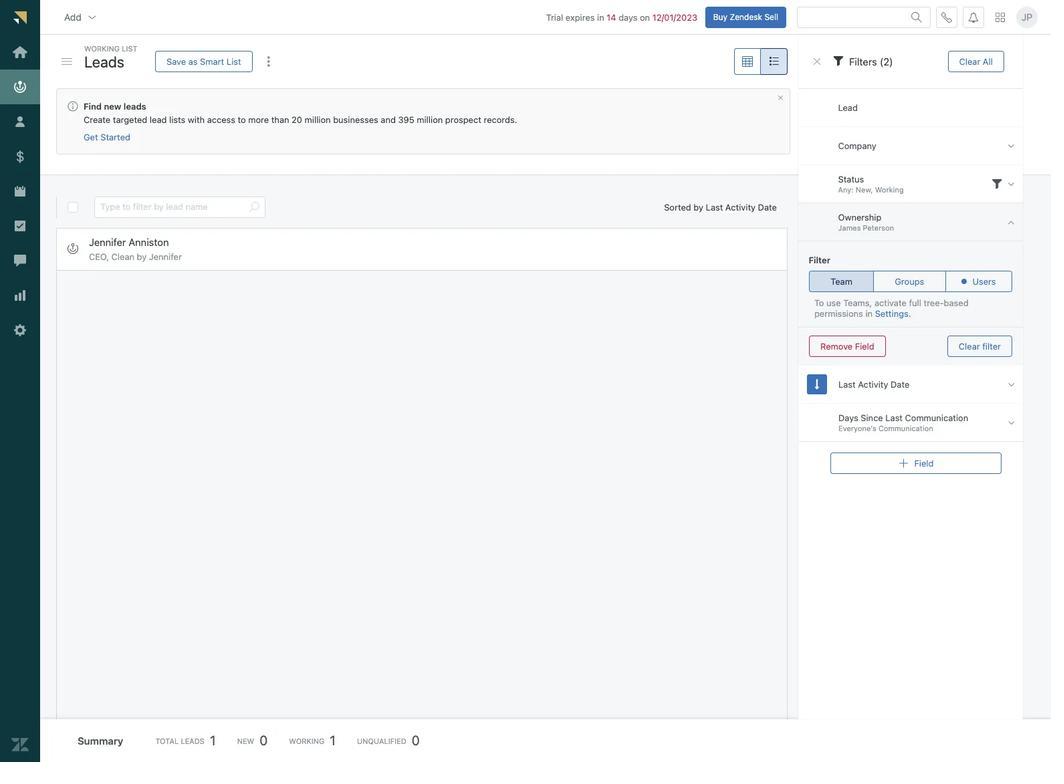 Task type: describe. For each thing, give the bounding box(es) containing it.
access
[[207, 114, 235, 125]]

clear for clear all
[[960, 56, 981, 67]]

list inside the "working list leads"
[[122, 44, 138, 53]]

jennifer anniston link
[[89, 236, 169, 249]]

status any: new, working
[[839, 174, 904, 194]]

everyone's
[[839, 424, 877, 433]]

days since last communication everyone's communication
[[839, 413, 969, 433]]

new 0
[[237, 733, 268, 748]]

lists
[[169, 114, 185, 125]]

1 vertical spatial filter fill image
[[992, 179, 1003, 189]]

buy
[[713, 12, 728, 22]]

users
[[973, 276, 996, 287]]

14
[[607, 12, 616, 22]]

ceo,
[[89, 251, 109, 262]]

save
[[167, 56, 186, 67]]

status
[[839, 174, 865, 185]]

ownership james peterson
[[839, 212, 895, 232]]

unqualified
[[357, 737, 407, 745]]

new,
[[856, 186, 874, 194]]

total
[[155, 737, 179, 745]]

remove field
[[821, 341, 875, 351]]

working list leads
[[84, 44, 138, 71]]

0 horizontal spatial field
[[855, 341, 875, 351]]

settings .
[[875, 308, 911, 319]]

cancel image
[[812, 56, 823, 67]]

search image
[[912, 12, 922, 22]]

sell
[[765, 12, 779, 22]]

tree-
[[924, 298, 944, 308]]

save as smart list
[[167, 56, 241, 67]]

new
[[104, 101, 121, 112]]

buy zendesk sell button
[[705, 6, 787, 28]]

trial
[[546, 12, 563, 22]]

sorted
[[664, 202, 691, 213]]

groups button
[[874, 271, 947, 292]]

settings link
[[875, 308, 909, 320]]

with
[[188, 114, 205, 125]]

chevron down image
[[87, 12, 98, 22]]

find new leads create targeted lead lists with access to more than 20 million businesses and 395 million prospect records.
[[84, 101, 517, 125]]

use
[[827, 298, 841, 308]]

ownership
[[839, 212, 882, 223]]

get started link
[[84, 132, 130, 143]]

sorted by last activity date
[[664, 202, 777, 213]]

leads image
[[68, 244, 78, 254]]

find
[[84, 101, 102, 112]]

0 vertical spatial jennifer
[[89, 236, 126, 248]]

all
[[983, 56, 993, 67]]

peterson
[[864, 224, 895, 232]]

working 1
[[289, 733, 336, 748]]

2 angle down image from the top
[[1008, 379, 1015, 390]]

Type to filter by lead name field
[[100, 197, 243, 217]]

groups
[[895, 276, 925, 287]]

team button
[[809, 271, 874, 292]]

leads
[[124, 101, 146, 112]]

working for 1
[[289, 737, 325, 745]]

clean
[[111, 251, 134, 262]]

to
[[238, 114, 246, 125]]

new
[[237, 737, 254, 745]]

and
[[381, 114, 396, 125]]

jennifer anniston ceo, clean by jennifer
[[89, 236, 182, 262]]

cancel image
[[777, 94, 785, 102]]

12/01/2023
[[653, 12, 698, 22]]

by inside jennifer anniston ceo, clean by jennifer
[[137, 251, 147, 262]]

2 1 from the left
[[330, 733, 336, 748]]

handler image
[[62, 58, 72, 65]]

lead
[[839, 102, 858, 113]]

started
[[100, 132, 130, 143]]

0 for unqualified 0
[[412, 733, 420, 748]]

lead
[[150, 114, 167, 125]]

in inside to use teams, activate full tree-based permissions in
[[866, 308, 873, 319]]

expires
[[566, 12, 595, 22]]

remove
[[821, 341, 853, 351]]

trial expires in 14 days on 12/01/2023
[[546, 12, 698, 22]]

filter inside button
[[983, 341, 1001, 351]]

add
[[64, 11, 81, 22]]



Task type: vqa. For each thing, say whether or not it's contained in the screenshot.
"Tabs" tab list
no



Task type: locate. For each thing, give the bounding box(es) containing it.
1 vertical spatial working
[[876, 186, 904, 194]]

1 angle down image from the top
[[1008, 140, 1015, 151]]

0 vertical spatial activity
[[726, 202, 756, 213]]

last activity date
[[839, 379, 910, 390]]

1 vertical spatial in
[[866, 308, 873, 319]]

create
[[84, 114, 111, 125]]

field right add icon
[[915, 458, 934, 469]]

clear down based at the right top
[[959, 341, 980, 351]]

team
[[831, 276, 853, 287]]

total leads 1
[[155, 733, 216, 748]]

activate
[[875, 298, 907, 308]]

0 right unqualified on the bottom left of the page
[[412, 733, 420, 748]]

smart
[[200, 56, 224, 67]]

1 horizontal spatial filter fill image
[[992, 179, 1003, 189]]

1 horizontal spatial date
[[891, 379, 910, 390]]

1 horizontal spatial 0
[[412, 733, 420, 748]]

full
[[909, 298, 922, 308]]

activity up since
[[858, 379, 889, 390]]

anniston
[[129, 236, 169, 248]]

1 angle down image from the top
[[1008, 178, 1015, 190]]

working
[[84, 44, 120, 53], [876, 186, 904, 194], [289, 737, 325, 745]]

calls image
[[942, 12, 952, 22]]

records.
[[484, 114, 517, 125]]

clear inside button
[[960, 56, 981, 67]]

million right 395
[[417, 114, 443, 125]]

days
[[619, 12, 638, 22]]

users button
[[946, 271, 1013, 292]]

leads right the total
[[181, 737, 205, 745]]

1 vertical spatial field
[[915, 458, 934, 469]]

2 horizontal spatial working
[[876, 186, 904, 194]]

to use teams, activate full tree-based permissions in
[[815, 298, 969, 319]]

0 horizontal spatial million
[[305, 114, 331, 125]]

0 horizontal spatial 1
[[210, 733, 216, 748]]

search image
[[249, 202, 260, 213]]

zendesk
[[730, 12, 763, 22]]

filter fill image
[[833, 55, 844, 66], [992, 179, 1003, 189]]

angle down image
[[1008, 140, 1015, 151], [1008, 417, 1015, 428]]

1 vertical spatial last
[[839, 379, 856, 390]]

clear filter button
[[948, 336, 1013, 357]]

clear left all
[[960, 56, 981, 67]]

20
[[292, 114, 302, 125]]

based
[[944, 298, 969, 308]]

0 vertical spatial clear
[[960, 56, 981, 67]]

any:
[[839, 186, 854, 194]]

filter up team
[[809, 255, 831, 266]]

by down anniston
[[137, 251, 147, 262]]

1
[[210, 733, 216, 748], [330, 733, 336, 748]]

days
[[839, 413, 859, 423]]

0 vertical spatial last
[[706, 202, 723, 213]]

0
[[260, 733, 268, 748], [412, 733, 420, 748]]

0 vertical spatial date
[[758, 202, 777, 213]]

1 0 from the left
[[260, 733, 268, 748]]

1 vertical spatial communication
[[879, 424, 934, 433]]

communication
[[905, 413, 969, 423], [879, 424, 934, 433]]

in left 14
[[597, 12, 604, 22]]

1 vertical spatial leads
[[181, 737, 205, 745]]

0 for new 0
[[260, 733, 268, 748]]

since
[[861, 413, 883, 423]]

1 horizontal spatial jennifer
[[149, 251, 182, 262]]

leads
[[84, 53, 124, 71], [181, 737, 205, 745]]

1 horizontal spatial million
[[417, 114, 443, 125]]

0 horizontal spatial last
[[706, 202, 723, 213]]

jennifer up the ceo,
[[89, 236, 126, 248]]

james
[[839, 224, 861, 232]]

0 vertical spatial angle down image
[[1008, 178, 1015, 190]]

0 vertical spatial filter
[[809, 255, 831, 266]]

1 million from the left
[[305, 114, 331, 125]]

in
[[597, 12, 604, 22], [866, 308, 873, 319]]

working inside status any: new, working
[[876, 186, 904, 194]]

add button
[[54, 4, 108, 30]]

1 horizontal spatial 1
[[330, 733, 336, 748]]

clear for clear filter
[[959, 341, 980, 351]]

by
[[694, 202, 704, 213], [137, 251, 147, 262]]

add image
[[899, 458, 909, 469]]

teams,
[[844, 298, 872, 308]]

working inside the "working list leads"
[[84, 44, 120, 53]]

0 horizontal spatial date
[[758, 202, 777, 213]]

angle down image up angle up image
[[1008, 178, 1015, 190]]

list inside save as smart list button
[[227, 56, 241, 67]]

(2)
[[880, 55, 893, 67]]

leads inside total leads 1
[[181, 737, 205, 745]]

activity
[[726, 202, 756, 213], [858, 379, 889, 390]]

0 horizontal spatial filter fill image
[[833, 55, 844, 66]]

last right since
[[886, 413, 903, 423]]

company
[[839, 140, 877, 151]]

1 left new
[[210, 733, 216, 748]]

0 horizontal spatial activity
[[726, 202, 756, 213]]

filter
[[809, 255, 831, 266], [983, 341, 1001, 351]]

unqualified 0
[[357, 733, 420, 748]]

2 0 from the left
[[412, 733, 420, 748]]

last right long arrow down 'icon'
[[839, 379, 856, 390]]

bell image
[[969, 12, 979, 22]]

clear
[[960, 56, 981, 67], [959, 341, 980, 351]]

last right sorted
[[706, 202, 723, 213]]

leads inside the "working list leads"
[[84, 53, 124, 71]]

0 vertical spatial in
[[597, 12, 604, 22]]

0 vertical spatial field
[[855, 341, 875, 351]]

jennifer
[[89, 236, 126, 248], [149, 251, 182, 262]]

communication up add icon
[[879, 424, 934, 433]]

clear all
[[960, 56, 993, 67]]

jp button
[[1017, 6, 1038, 28]]

0 horizontal spatial working
[[84, 44, 120, 53]]

last for since
[[886, 413, 903, 423]]

working inside 'working 1'
[[289, 737, 325, 745]]

1 vertical spatial list
[[227, 56, 241, 67]]

working down the chevron down icon
[[84, 44, 120, 53]]

1 vertical spatial filter
[[983, 341, 1001, 351]]

1 horizontal spatial list
[[227, 56, 241, 67]]

filters
[[849, 55, 877, 67]]

last inside days since last communication everyone's communication
[[886, 413, 903, 423]]

long arrow down image
[[815, 379, 820, 390]]

2 million from the left
[[417, 114, 443, 125]]

field button
[[831, 453, 1002, 474]]

clear filter
[[959, 341, 1001, 351]]

million right 20
[[305, 114, 331, 125]]

1 vertical spatial clear
[[959, 341, 980, 351]]

1 vertical spatial angle down image
[[1008, 379, 1015, 390]]

businesses
[[333, 114, 378, 125]]

zendesk products image
[[996, 12, 1005, 22]]

0 vertical spatial list
[[122, 44, 138, 53]]

buy zendesk sell
[[713, 12, 779, 22]]

filter down users
[[983, 341, 1001, 351]]

0 horizontal spatial 0
[[260, 733, 268, 748]]

1 horizontal spatial filter
[[983, 341, 1001, 351]]

working for leads
[[84, 44, 120, 53]]

prospect
[[445, 114, 482, 125]]

2 vertical spatial working
[[289, 737, 325, 745]]

get started
[[84, 132, 130, 143]]

0 horizontal spatial list
[[122, 44, 138, 53]]

remove field button
[[809, 336, 886, 357]]

395
[[398, 114, 414, 125]]

0 horizontal spatial in
[[597, 12, 604, 22]]

list up leads
[[122, 44, 138, 53]]

1 vertical spatial by
[[137, 251, 147, 262]]

get
[[84, 132, 98, 143]]

0 horizontal spatial filter
[[809, 255, 831, 266]]

1 vertical spatial angle down image
[[1008, 417, 1015, 428]]

1 horizontal spatial in
[[866, 308, 873, 319]]

1 horizontal spatial activity
[[858, 379, 889, 390]]

targeted
[[113, 114, 147, 125]]

permissions
[[815, 308, 863, 319]]

0 horizontal spatial leads
[[84, 53, 124, 71]]

1 horizontal spatial by
[[694, 202, 704, 213]]

angle up image
[[1008, 216, 1015, 228]]

on
[[640, 12, 650, 22]]

1 vertical spatial jennifer
[[149, 251, 182, 262]]

more
[[248, 114, 269, 125]]

jennifer down anniston
[[149, 251, 182, 262]]

angle down image
[[1008, 178, 1015, 190], [1008, 379, 1015, 390]]

leads right handler image
[[84, 53, 124, 71]]

filters (2)
[[849, 55, 893, 67]]

0 vertical spatial by
[[694, 202, 704, 213]]

0 vertical spatial angle down image
[[1008, 140, 1015, 151]]

0 vertical spatial working
[[84, 44, 120, 53]]

last
[[706, 202, 723, 213], [839, 379, 856, 390], [886, 413, 903, 423]]

1 horizontal spatial leads
[[181, 737, 205, 745]]

to
[[815, 298, 824, 308]]

.
[[909, 308, 911, 319]]

1 horizontal spatial working
[[289, 737, 325, 745]]

as
[[188, 56, 198, 67]]

0 horizontal spatial by
[[137, 251, 147, 262]]

field right remove
[[855, 341, 875, 351]]

save as smart list button
[[155, 51, 253, 72]]

1 horizontal spatial field
[[915, 458, 934, 469]]

settings
[[875, 308, 909, 319]]

angle down image down clear filter button
[[1008, 379, 1015, 390]]

1 left unqualified on the bottom left of the page
[[330, 733, 336, 748]]

0 vertical spatial leads
[[84, 53, 124, 71]]

by right sorted
[[694, 202, 704, 213]]

1 vertical spatial date
[[891, 379, 910, 390]]

1 1 from the left
[[210, 733, 216, 748]]

0 horizontal spatial jennifer
[[89, 236, 126, 248]]

in left settings
[[866, 308, 873, 319]]

info image
[[68, 101, 78, 112]]

jp
[[1022, 11, 1033, 23]]

than
[[271, 114, 289, 125]]

1 horizontal spatial last
[[839, 379, 856, 390]]

2 vertical spatial last
[[886, 413, 903, 423]]

communication up field button
[[905, 413, 969, 423]]

clear inside button
[[959, 341, 980, 351]]

working right new,
[[876, 186, 904, 194]]

overflow vertical fill image
[[263, 56, 274, 67]]

activity right sorted
[[726, 202, 756, 213]]

2 horizontal spatial last
[[886, 413, 903, 423]]

date
[[758, 202, 777, 213], [891, 379, 910, 390]]

2 angle down image from the top
[[1008, 417, 1015, 428]]

0 right new
[[260, 733, 268, 748]]

zendesk image
[[11, 736, 29, 754]]

0 vertical spatial filter fill image
[[833, 55, 844, 66]]

0 vertical spatial communication
[[905, 413, 969, 423]]

field
[[855, 341, 875, 351], [915, 458, 934, 469]]

list right the smart
[[227, 56, 241, 67]]

million
[[305, 114, 331, 125], [417, 114, 443, 125]]

1 vertical spatial activity
[[858, 379, 889, 390]]

working right new 0
[[289, 737, 325, 745]]

clear all button
[[948, 51, 1005, 72]]

last for by
[[706, 202, 723, 213]]



